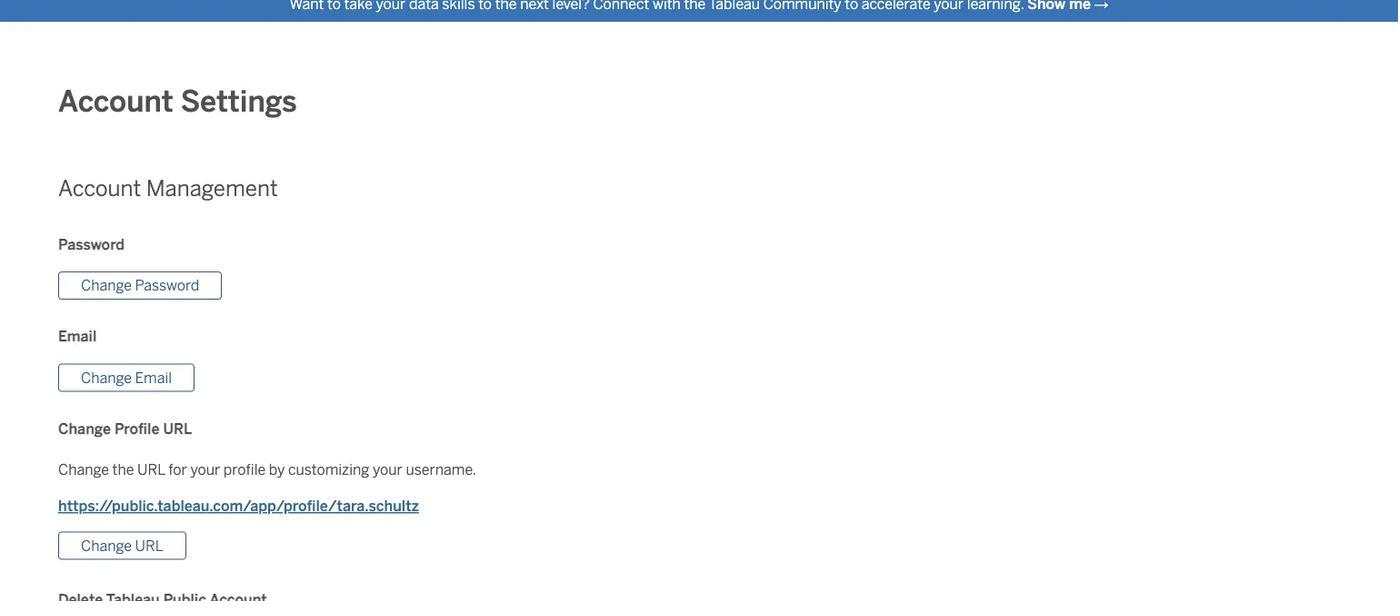 Task type: describe. For each thing, give the bounding box(es) containing it.
1 your from the left
[[190, 462, 220, 479]]

change for change password
[[81, 277, 132, 295]]

change email link
[[58, 364, 195, 392]]

1 vertical spatial password
[[135, 277, 199, 295]]

profile
[[114, 420, 160, 438]]

change profile url
[[58, 420, 192, 438]]

change the url for your profile by customizing your username.
[[58, 462, 477, 479]]

change password
[[81, 277, 199, 295]]

the
[[112, 462, 134, 479]]

change for change profile url
[[58, 420, 111, 438]]

change for change the url for your profile by customizing your username.
[[58, 462, 109, 479]]

0 vertical spatial email
[[58, 328, 97, 346]]

https://public.tableau.com/app/profile/tara.schultz
[[58, 498, 419, 515]]

1 vertical spatial email
[[135, 370, 172, 387]]

by
[[269, 462, 285, 479]]

change url button
[[58, 532, 186, 560]]

customizing
[[288, 462, 369, 479]]

username.
[[406, 462, 477, 479]]

change for change url
[[81, 538, 132, 555]]

2 your from the left
[[373, 462, 403, 479]]

settings
[[181, 85, 297, 119]]

account for account management
[[58, 175, 141, 201]]

account settings
[[58, 85, 297, 119]]



Task type: vqa. For each thing, say whether or not it's contained in the screenshot.
Change Email
yes



Task type: locate. For each thing, give the bounding box(es) containing it.
1 horizontal spatial your
[[373, 462, 403, 479]]

1 horizontal spatial password
[[135, 277, 199, 295]]

your
[[190, 462, 220, 479], [373, 462, 403, 479]]

1 account from the top
[[58, 85, 173, 119]]

url for the
[[137, 462, 165, 479]]

0 vertical spatial account
[[58, 85, 173, 119]]

change url
[[81, 538, 163, 555]]

0 horizontal spatial password
[[58, 236, 125, 254]]

1 vertical spatial url
[[137, 462, 165, 479]]

2 vertical spatial url
[[135, 538, 163, 555]]

2 account from the top
[[58, 175, 141, 201]]

profile
[[224, 462, 266, 479]]

email up profile on the left bottom of the page
[[135, 370, 172, 387]]

change
[[81, 277, 132, 295], [81, 370, 132, 387], [58, 420, 111, 438], [58, 462, 109, 479], [81, 538, 132, 555]]

change password link
[[58, 272, 222, 300]]

management
[[146, 175, 278, 201]]

url for profile
[[163, 420, 192, 438]]

change for change email
[[81, 370, 132, 387]]

0 vertical spatial url
[[163, 420, 192, 438]]

your right for on the left of page
[[190, 462, 220, 479]]

change inside button
[[81, 538, 132, 555]]

for
[[168, 462, 187, 479]]

email
[[58, 328, 97, 346], [135, 370, 172, 387]]

1 horizontal spatial email
[[135, 370, 172, 387]]

https://public.tableau.com/app/profile/tara.schultz link
[[58, 498, 419, 515]]

url inside button
[[135, 538, 163, 555]]

account for account settings
[[58, 85, 173, 119]]

1 vertical spatial account
[[58, 175, 141, 201]]

change email
[[81, 370, 172, 387]]

email up change email
[[58, 328, 97, 346]]

0 horizontal spatial email
[[58, 328, 97, 346]]

account management
[[58, 175, 278, 201]]

account
[[58, 85, 173, 119], [58, 175, 141, 201]]

url
[[163, 420, 192, 438], [137, 462, 165, 479], [135, 538, 163, 555]]

your left username.
[[373, 462, 403, 479]]

0 vertical spatial password
[[58, 236, 125, 254]]

0 horizontal spatial your
[[190, 462, 220, 479]]

password
[[58, 236, 125, 254], [135, 277, 199, 295]]



